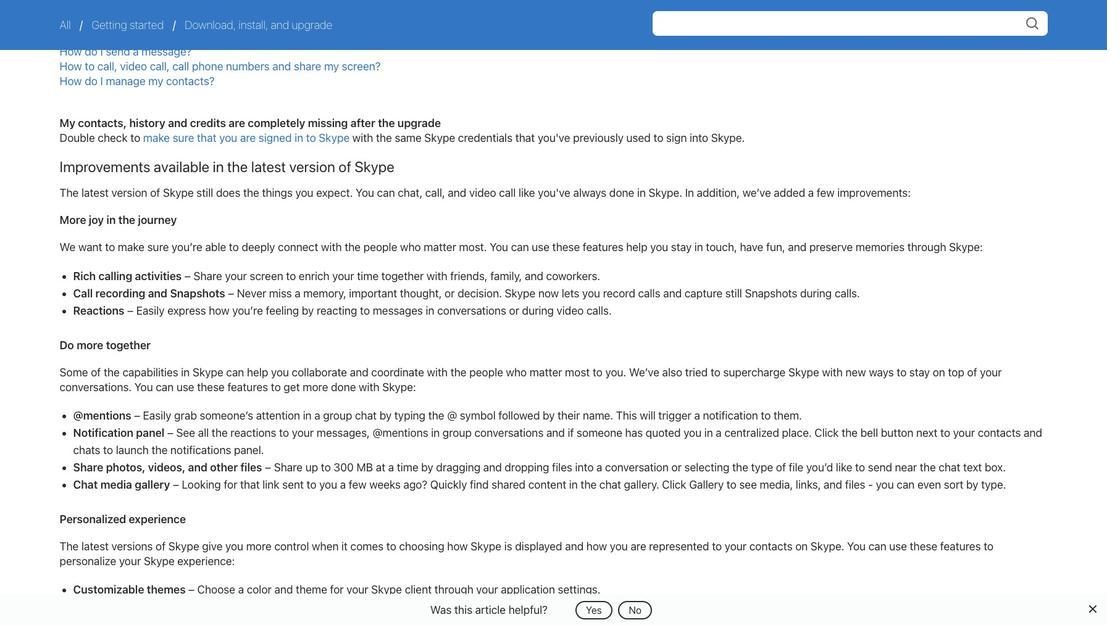 Task type: vqa. For each thing, say whether or not it's contained in the screenshot.


Task type: locate. For each thing, give the bounding box(es) containing it.
1 vertical spatial help
[[247, 366, 268, 379]]

1 vertical spatial experience
[[354, 601, 408, 614]]

call, down message?
[[150, 60, 170, 73]]

more down collaborate
[[303, 381, 328, 394]]

1 horizontal spatial matter
[[530, 366, 562, 379]]

share inside rich calling activities – share your screen to enrich your time together with friends, family, and coworkers. call recording and snapshots – never miss a memory, important thought, or decision. skype now lets you record calls and capture still snapshots during calls. reactions – easily express how you're feeling by reacting to messages in conversations or during video calls.
[[194, 270, 222, 283]]

choose
[[197, 584, 235, 597]]

experience:
[[177, 555, 235, 568]]

in down the application
[[535, 601, 544, 614]]

done
[[610, 187, 635, 200], [331, 381, 356, 394]]

2 horizontal spatial files
[[845, 479, 866, 492]]

matter left most
[[530, 366, 562, 379]]

how down all link in the top of the page
[[60, 60, 82, 73]]

done right the always
[[610, 187, 635, 200]]

1 vertical spatial how
[[60, 60, 82, 73]]

2 vertical spatial video
[[557, 304, 584, 317]]

0 vertical spatial skype.
[[711, 131, 745, 144]]

done inside some of the capabilities in skype can help you collaborate and coordinate with the people who matter most to you. we've also tried to supercharge skype with new ways to stay on top of your conversations. you can use these features to get more done with skype:
[[331, 381, 356, 394]]

2 how from the top
[[60, 60, 82, 73]]

– left see
[[167, 427, 174, 440]]

still inside rich calling activities – share your screen to enrich your time together with friends, family, and coworkers. call recording and snapshots – never miss a memory, important thought, or decision. skype now lets you record calls and capture still snapshots during calls. reactions – easily express how you're feeling by reacting to messages in conversations or during video calls.
[[726, 287, 742, 300]]

few right added
[[817, 187, 835, 200]]

sure down journey
[[147, 241, 169, 254]]

or left selecting
[[672, 461, 682, 474]]

1 horizontal spatial use
[[532, 241, 550, 254]]

conversations down decision.
[[437, 304, 506, 317]]

in right signed
[[295, 131, 303, 144]]

how
[[209, 304, 230, 317], [447, 541, 468, 554], [587, 541, 607, 554]]

0 horizontal spatial done
[[331, 381, 356, 394]]

bell
[[861, 427, 878, 440]]

1 horizontal spatial time
[[397, 461, 419, 474]]

getting started link
[[92, 19, 164, 32]]

quoted
[[646, 427, 681, 440]]

1 vertical spatial make
[[118, 241, 145, 254]]

their
[[558, 409, 580, 422]]

can inside the share photos, videos, and other files – share up to 300 mb at a time by dragging and dropping files into a conversation or selecting the type of file you'd like to send near the chat text box. chat media gallery – looking for that link sent to you a few weeks ago? quickly find shared content in the chat gallery. click gallery to see media, links, and files - you can even sort by type.
[[897, 479, 915, 492]]

video inside rich calling activities – share your screen to enrich your time together with friends, family, and coworkers. call recording and snapshots – never miss a memory, important thought, or decision. skype now lets you record calls and capture still snapshots during calls. reactions – easily express how you're feeling by reacting to messages in conversations or during video calls.
[[557, 304, 584, 317]]

upgrade inside my contacts, history and credits are completely missing after the upgrade double check to make sure that you are signed in to skype with the same skype credentials that you've previously used to sign into skype.
[[398, 117, 441, 130]]

the down settings.
[[547, 601, 563, 614]]

calling
[[99, 270, 132, 283]]

0 horizontal spatial on
[[796, 541, 808, 554]]

your inside some of the capabilities in skype can help you collaborate and coordinate with the people who matter most to you. we've also tried to supercharge skype with new ways to stay on top of your conversations. you can use these features to get more done with skype:
[[980, 366, 1002, 379]]

– see all the reactions to your messages, @mentions in group conversations and if someone has quoted you in a centralized place. click the bell button next to your contacts and chats to launch the notifications panel.
[[73, 427, 1043, 457]]

0 vertical spatial into
[[690, 131, 709, 144]]

that inside the share photos, videos, and other files – share up to 300 mb at a time by dragging and dropping files into a conversation or selecting the type of file you'd like to send near the chat text box. chat media gallery – looking for that link sent to you a few weeks ago? quickly find shared content in the chat gallery. click gallery to see media, links, and files - you can even sort by type.
[[240, 479, 260, 492]]

0 vertical spatial done
[[610, 187, 635, 200]]

1 how from the top
[[60, 45, 82, 58]]

during down now
[[522, 304, 554, 317]]

snapshots
[[170, 287, 225, 300], [745, 287, 798, 300]]

to up overflow
[[984, 541, 994, 554]]

contacts inside – see all the reactions to your messages, @mentions in group conversations and if someone has quoted you in a centralized place. click the bell button next to your contacts and chats to launch the notifications panel.
[[978, 427, 1021, 440]]

0 horizontal spatial for
[[224, 479, 237, 492]]

your up the text
[[953, 427, 975, 440]]

into inside the share photos, videos, and other files – share up to 300 mb at a time by dragging and dropping files into a conversation or selecting the type of file you'd like to send near the chat text box. chat media gallery – looking for that link sent to you a few weeks ago? quickly find shared content in the chat gallery. click gallery to see media, links, and files - you can even sort by type.
[[575, 461, 594, 474]]

2 horizontal spatial skype.
[[811, 541, 845, 554]]

few down mb
[[349, 479, 367, 492]]

1 vertical spatial together
[[106, 339, 151, 352]]

and inside my contacts, history and credits are completely missing after the upgrade double check to make sure that you are signed in to skype with the same skype credentials that you've previously used to sign into skype.
[[168, 117, 187, 130]]

– right activities
[[185, 270, 191, 283]]

or inside the share photos, videos, and other files – share up to 300 mb at a time by dragging and dropping files into a conversation or selecting the type of file you'd like to send near the chat text box. chat media gallery – looking for that link sent to you a few weeks ago? quickly find shared content in the chat gallery. click gallery to see media, links, and files - you can even sort by type.
[[672, 461, 682, 474]]

0 vertical spatial how
[[60, 45, 82, 58]]

who right decide
[[469, 601, 489, 614]]

things
[[262, 187, 293, 200]]

2 vertical spatial group
[[302, 601, 331, 614]]

in inside customizable themes – choose a color and theme for your skype client through your application settings. – you can customize your group call experience and decide who appears in the main call view. simply drag and drop contacts between the main call view and the overflow ribbon to select who you want to focus on.
[[535, 601, 544, 614]]

can inside customizable themes – choose a color and theme for your skype client through your application settings. – you can customize your group call experience and decide who appears in the main call view. simply drag and drop contacts between the main call view and the overflow ribbon to select who you want to focus on.
[[203, 601, 221, 614]]

you inside some of the capabilities in skype can help you collaborate and coordinate with the people who matter most to you. we've also tried to supercharge skype with new ways to stay on top of your conversations. you can use these features to get more done with skype:
[[271, 366, 289, 379]]

most
[[565, 366, 590, 379]]

0 vertical spatial want
[[78, 241, 102, 254]]

0 horizontal spatial skype:
[[382, 381, 416, 394]]

1 horizontal spatial main
[[858, 601, 882, 614]]

people inside some of the capabilities in skype can help you collaborate and coordinate with the people who matter most to you. we've also tried to supercharge skype with new ways to stay on top of your conversations. you can use these features to get more done with skype:
[[470, 366, 503, 379]]

files left the "-"
[[845, 479, 866, 492]]

you up calls
[[651, 241, 669, 254]]

1 vertical spatial more
[[303, 381, 328, 394]]

2 main from the left
[[858, 601, 882, 614]]

0 vertical spatial during
[[800, 287, 832, 300]]

1 vertical spatial latest
[[81, 187, 109, 200]]

skype down family,
[[505, 287, 536, 300]]

1 horizontal spatial snapshots
[[745, 287, 798, 300]]

0 vertical spatial calls.
[[835, 287, 860, 300]]

near
[[895, 461, 917, 474]]

that right credentials
[[516, 131, 535, 144]]

someone
[[577, 427, 623, 440]]

get
[[284, 381, 300, 394]]

more right the 'do'
[[77, 339, 103, 352]]

call,
[[97, 60, 117, 73], [150, 60, 170, 73], [425, 187, 445, 200]]

by up ago?
[[421, 461, 433, 474]]

gallery.
[[624, 479, 659, 492]]

skype.
[[711, 131, 745, 144], [649, 187, 683, 200], [811, 541, 845, 554]]

matter inside some of the capabilities in skype can help you collaborate and coordinate with the people who matter most to you. we've also tried to supercharge skype with new ways to stay on top of your conversations. you can use these features to get more done with skype:
[[530, 366, 562, 379]]

are
[[229, 117, 245, 130], [240, 131, 256, 144], [631, 541, 647, 554]]

contacts
[[978, 427, 1021, 440], [750, 541, 793, 554], [748, 601, 791, 614]]

300
[[334, 461, 354, 474]]

to down attention at the bottom left of the page
[[279, 427, 289, 440]]

0 vertical spatial sure
[[173, 131, 194, 144]]

1 vertical spatial the
[[60, 541, 79, 554]]

1 vertical spatial features
[[228, 381, 268, 394]]

a right the miss at left top
[[295, 287, 301, 300]]

0 vertical spatial contacts
[[978, 427, 1021, 440]]

skype:
[[949, 241, 983, 254], [382, 381, 416, 394]]

like up we want to make sure you're able to deeply connect with the people who matter most. you can use these features help you stay in touch, have fun, and preserve memories through skype:
[[519, 187, 535, 200]]

do
[[85, 45, 98, 58], [85, 75, 98, 88]]

skype up them.
[[789, 366, 820, 379]]

latest
[[251, 158, 286, 175], [81, 187, 109, 200], [81, 541, 109, 554]]

coworkers.
[[546, 270, 600, 283]]

together inside rich calling activities – share your screen to enrich your time together with friends, family, and coworkers. call recording and snapshots – never miss a memory, important thought, or decision. skype now lets you record calls and capture still snapshots during calls. reactions – easily express how you're feeling by reacting to messages in conversations or during video calls.
[[382, 270, 424, 283]]

for down other
[[224, 479, 237, 492]]

2 horizontal spatial more
[[303, 381, 328, 394]]

the for the latest versions of skype give you more control when it comes to choosing how skype is displayed and how you are represented to your contacts on skype. you can use these features to personalize your skype experience:
[[60, 541, 79, 554]]

send inside the share photos, videos, and other files – share up to 300 mb at a time by dragging and dropping files into a conversation or selecting the type of file you'd like to send near the chat text box. chat media gallery – looking for that link sent to you a few weeks ago? quickly find shared content in the chat gallery. click gallery to see media, links, and files - you can even sort by type.
[[868, 461, 893, 474]]

customize
[[224, 601, 274, 614]]

1 horizontal spatial sure
[[173, 131, 194, 144]]

a inside how do i send a message? how to call, video call, call phone numbers and share my screen? how do i manage my contacts?
[[133, 45, 139, 58]]

latest for give
[[81, 541, 109, 554]]

have
[[740, 241, 764, 254]]

0 horizontal spatial files
[[241, 461, 262, 474]]

in down @mentions – easily grab someone's attention in a group chat by typing the @ symbol followed by their name. this will trigger a notification to them.
[[431, 427, 440, 440]]

1 i from the top
[[100, 45, 103, 58]]

main
[[565, 601, 589, 614], [858, 601, 882, 614]]

the inside the latest versions of skype give you more control when it comes to choosing how skype is displayed and how you are represented to your contacts on skype. you can use these features to personalize your skype experience:
[[60, 541, 79, 554]]

the up personalize at the left bottom of page
[[60, 541, 79, 554]]

0 horizontal spatial these
[[197, 381, 225, 394]]

a down someone
[[597, 461, 603, 474]]

getting started
[[92, 19, 164, 32]]

to right able on the left top of page
[[229, 241, 239, 254]]

group inside customizable themes – choose a color and theme for your skype client through your application settings. – you can customize your group call experience and decide who appears in the main call view. simply drag and drop contacts between the main call view and the overflow ribbon to select who you want to focus on.
[[302, 601, 331, 614]]

0 horizontal spatial time
[[357, 270, 379, 283]]

i left the 'manage'
[[100, 75, 103, 88]]

my right share
[[324, 60, 339, 73]]

main down settings.
[[565, 601, 589, 614]]

more left the control
[[246, 541, 272, 554]]

no
[[629, 605, 642, 616]]

you're inside rich calling activities – share your screen to enrich your time together with friends, family, and coworkers. call recording and snapshots – never miss a memory, important thought, or decision. skype now lets you record calls and capture still snapshots during calls. reactions – easily express how you're feeling by reacting to messages in conversations or during video calls.
[[232, 304, 263, 317]]

with inside my contacts, history and credits are completely missing after the upgrade double check to make sure that you are signed in to skype with the same skype credentials that you've previously used to sign into skype.
[[353, 131, 373, 144]]

1 horizontal spatial you're
[[232, 304, 263, 317]]

1 vertical spatial calls.
[[587, 304, 612, 317]]

application
[[501, 584, 555, 597]]

0 vertical spatial conversations
[[437, 304, 506, 317]]

make down history
[[143, 131, 170, 144]]

how up my
[[60, 75, 82, 88]]

on
[[933, 366, 946, 379], [796, 541, 808, 554]]

1 vertical spatial @mentions
[[373, 427, 428, 440]]

1 vertical spatial use
[[177, 381, 194, 394]]

1 vertical spatial skype.
[[649, 187, 683, 200]]

2 horizontal spatial use
[[890, 541, 907, 554]]

0 horizontal spatial snapshots
[[170, 287, 225, 300]]

contacts inside the latest versions of skype give you more control when it comes to choosing how skype is displayed and how you are represented to your contacts on skype. you can use these features to personalize your skype experience:
[[750, 541, 793, 554]]

a right added
[[808, 187, 814, 200]]

was
[[431, 604, 452, 617]]

you inside customizable themes – choose a color and theme for your skype client through your application settings. – you can customize your group call experience and decide who appears in the main call view. simply drag and drop contacts between the main call view and the overflow ribbon to select who you want to focus on.
[[142, 618, 160, 626]]

latest inside the latest versions of skype give you more control when it comes to choosing how skype is displayed and how you are represented to your contacts on skype. you can use these features to personalize your skype experience:
[[81, 541, 109, 554]]

1 vertical spatial people
[[470, 366, 503, 379]]

experience down client
[[354, 601, 408, 614]]

was this article helpful?
[[431, 604, 548, 617]]

0 vertical spatial @mentions
[[73, 409, 131, 422]]

client
[[405, 584, 432, 597]]

to left get
[[271, 381, 281, 394]]

few inside the share photos, videos, and other files – share up to 300 mb at a time by dragging and dropping files into a conversation or selecting the type of file you'd like to send near the chat text box. chat media gallery – looking for that link sent to you a few weeks ago? quickly find shared content in the chat gallery. click gallery to see media, links, and files - you can even sort by type.
[[349, 479, 367, 492]]

text
[[964, 461, 982, 474]]

1 vertical spatial skype:
[[382, 381, 416, 394]]

to left select
[[73, 618, 83, 626]]

ribbon
[[1016, 601, 1047, 614]]

call left view
[[885, 601, 902, 614]]

themes
[[147, 584, 186, 597]]

do down common
[[85, 45, 98, 58]]

skype up themes
[[144, 555, 175, 568]]

who inside some of the capabilities in skype can help you collaborate and coordinate with the people who matter most to you. we've also tried to supercharge skype with new ways to stay on top of your conversations. you can use these features to get more done with skype:
[[506, 366, 527, 379]]

1 horizontal spatial people
[[470, 366, 503, 379]]

1 vertical spatial done
[[331, 381, 356, 394]]

click
[[815, 427, 839, 440], [662, 479, 687, 492]]

– up panel
[[134, 409, 140, 422]]

are up make sure that you are signed in to skype link
[[229, 117, 245, 130]]

use
[[532, 241, 550, 254], [177, 381, 194, 394], [890, 541, 907, 554]]

in inside the share photos, videos, and other files – share up to 300 mb at a time by dragging and dropping files into a conversation or selecting the type of file you'd like to send near the chat text box. chat media gallery – looking for that link sent to you a few weeks ago? quickly find shared content in the chat gallery. click gallery to see media, links, and files - you can even sort by type.
[[569, 479, 578, 492]]

supercharge
[[724, 366, 786, 379]]

1 horizontal spatial more
[[246, 541, 272, 554]]

video down lets
[[557, 304, 584, 317]]

files up the content
[[552, 461, 573, 474]]

these up coworkers.
[[553, 241, 580, 254]]

1 vertical spatial into
[[575, 461, 594, 474]]

1 vertical spatial contacts
[[750, 541, 793, 554]]

call
[[73, 287, 93, 300]]

type.
[[982, 479, 1007, 492]]

a right at
[[388, 461, 394, 474]]

them.
[[774, 409, 802, 422]]

files
[[241, 461, 262, 474], [552, 461, 573, 474], [845, 479, 866, 492]]

to down the important
[[360, 304, 370, 317]]

group
[[323, 409, 352, 422], [443, 427, 472, 440], [302, 601, 331, 614]]

time
[[357, 270, 379, 283], [397, 461, 419, 474]]

1 vertical spatial conversations
[[475, 427, 544, 440]]

chat,
[[398, 187, 423, 200]]

dismiss the survey image
[[1088, 605, 1098, 615]]

0 horizontal spatial more
[[77, 339, 103, 352]]

0 vertical spatial you've
[[538, 131, 570, 144]]

that down credits
[[197, 131, 217, 144]]

to right tried
[[711, 366, 721, 379]]

activities
[[135, 270, 182, 283]]

are inside the latest versions of skype give you more control when it comes to choosing how skype is displayed and how you are represented to your contacts on skype. you can use these features to personalize your skype experience:
[[631, 541, 647, 554]]

a inside rich calling activities – share your screen to enrich your time together with friends, family, and coworkers. call recording and snapshots – never miss a memory, important thought, or decision. skype now lets you record calls and capture still snapshots during calls. reactions – easily express how you're feeling by reacting to messages in conversations or during video calls.
[[295, 287, 301, 300]]

your down attention at the bottom left of the page
[[292, 427, 314, 440]]

easily
[[136, 304, 165, 317], [143, 409, 171, 422]]

important
[[349, 287, 397, 300]]

to right next
[[941, 427, 951, 440]]

None text field
[[653, 11, 1048, 36]]

someone's
[[200, 409, 253, 422]]

2 horizontal spatial how
[[587, 541, 607, 554]]

you inside the latest versions of skype give you more control when it comes to choosing how skype is displayed and how you are represented to your contacts on skype. you can use these features to personalize your skype experience:
[[847, 541, 866, 554]]

my
[[60, 117, 75, 130]]

and inside the latest versions of skype give you more control when it comes to choosing how skype is displayed and how you are represented to your contacts on skype. you can use these features to personalize your skype experience:
[[565, 541, 584, 554]]

panel.
[[234, 444, 264, 457]]

on inside some of the capabilities in skype can help you collaborate and coordinate with the people who matter most to you. we've also tried to supercharge skype with new ways to stay on top of your conversations. you can use these features to get more done with skype:
[[933, 366, 946, 379]]

by inside rich calling activities – share your screen to enrich your time together with friends, family, and coworkers. call recording and snapshots – never miss a memory, important thought, or decision. skype now lets you record calls and capture still snapshots during calls. reactions – easily express how you're feeling by reacting to messages in conversations or during video calls.
[[302, 304, 314, 317]]

journey
[[138, 214, 177, 227]]

record
[[603, 287, 636, 300]]

1 the from the top
[[60, 187, 79, 200]]

1 snapshots from the left
[[170, 287, 225, 300]]

you inside customizable themes – choose a color and theme for your skype client through your application settings. – you can customize your group call experience and decide who appears in the main call view. simply drag and drop contacts between the main call view and the overflow ribbon to select who you want to focus on.
[[181, 601, 200, 614]]

2 vertical spatial or
[[672, 461, 682, 474]]

comes
[[351, 541, 384, 554]]

contacts,
[[78, 117, 127, 130]]

version up more joy in the journey at left
[[112, 187, 147, 200]]

this
[[455, 604, 473, 617]]

conversations inside rich calling activities – share your screen to enrich your time together with friends, family, and coworkers. call recording and snapshots – never miss a memory, important thought, or decision. skype now lets you record calls and capture still snapshots during calls. reactions – easily express how you're feeling by reacting to messages in conversations or during video calls.
[[437, 304, 506, 317]]

stay left touch,
[[671, 241, 692, 254]]

1 horizontal spatial send
[[868, 461, 893, 474]]

1 vertical spatial you're
[[232, 304, 263, 317]]

coordinate
[[371, 366, 424, 379]]

2 horizontal spatial chat
[[939, 461, 961, 474]]

1 vertical spatial my
[[148, 75, 163, 88]]

for inside the share photos, videos, and other files – share up to 300 mb at a time by dragging and dropping files into a conversation or selecting the type of file you'd like to send near the chat text box. chat media gallery – looking for that link sent to you a few weeks ago? quickly find shared content in the chat gallery. click gallery to see media, links, and files - you can even sort by type.
[[224, 479, 237, 492]]

0 horizontal spatial still
[[197, 187, 213, 200]]

control
[[274, 541, 309, 554]]

1 horizontal spatial chat
[[600, 479, 621, 492]]

main left view
[[858, 601, 882, 614]]

latest up things
[[251, 158, 286, 175]]

1 vertical spatial like
[[836, 461, 853, 474]]

@mentions up notification
[[73, 409, 131, 422]]

1 horizontal spatial help
[[626, 241, 648, 254]]

are left signed
[[240, 131, 256, 144]]

help up attention at the bottom left of the page
[[247, 366, 268, 379]]

matter left 'most.'
[[424, 241, 456, 254]]

0 horizontal spatial or
[[445, 287, 455, 300]]

theme
[[296, 584, 327, 597]]

you up get
[[271, 366, 289, 379]]

for inside customizable themes – choose a color and theme for your skype client through your application settings. – you can customize your group call experience and decide who appears in the main call view. simply drag and drop contacts between the main call view and the overflow ribbon to select who you want to focus on.
[[330, 584, 344, 597]]

send
[[106, 45, 130, 58], [868, 461, 893, 474]]

sure inside my contacts, history and credits are completely missing after the upgrade double check to make sure that you are signed in to skype with the same skype credentials that you've previously used to sign into skype.
[[173, 131, 194, 144]]

experience down gallery
[[129, 513, 186, 526]]

chat
[[73, 479, 98, 492]]

2 snapshots from the left
[[745, 287, 798, 300]]

into inside my contacts, history and credits are completely missing after the upgrade double check to make sure that you are signed in to skype with the same skype credentials that you've previously used to sign into skype.
[[690, 131, 709, 144]]

you're
[[172, 241, 202, 254], [232, 304, 263, 317]]

– inside – see all the reactions to your messages, @mentions in group conversations and if someone has quoted you in a centralized place. click the bell button next to your contacts and chats to launch the notifications panel.
[[167, 427, 174, 440]]

0 horizontal spatial into
[[575, 461, 594, 474]]

button
[[881, 427, 914, 440]]

together up 'capabilities'
[[106, 339, 151, 352]]

do
[[60, 339, 74, 352]]

link
[[263, 479, 280, 492]]

skype up someone's
[[193, 366, 223, 379]]

0 horizontal spatial click
[[662, 479, 687, 492]]

2 the from the top
[[60, 541, 79, 554]]

1 horizontal spatial together
[[382, 270, 424, 283]]

it
[[342, 541, 348, 554]]

you down themes
[[142, 618, 160, 626]]

help up calls
[[626, 241, 648, 254]]

the right the content
[[581, 479, 597, 492]]

message?
[[142, 45, 192, 58]]

represented
[[649, 541, 709, 554]]

these inside some of the capabilities in skype can help you collaborate and coordinate with the people who matter most to you. we've also tried to supercharge skype with new ways to stay on top of your conversations. you can use these features to get more done with skype:
[[197, 381, 225, 394]]

used
[[627, 131, 651, 144]]

the right after
[[378, 117, 395, 130]]

upgrade
[[292, 19, 333, 32], [398, 117, 441, 130]]

to down up
[[307, 479, 317, 492]]

@mentions inside – see all the reactions to your messages, @mentions in group conversations and if someone has quoted you in a centralized place. click the bell button next to your contacts and chats to launch the notifications panel.
[[373, 427, 428, 440]]

0 horizontal spatial people
[[364, 241, 397, 254]]

1 vertical spatial version
[[112, 187, 147, 200]]

looking
[[182, 479, 221, 492]]

sign
[[667, 131, 687, 144]]

1 horizontal spatial like
[[836, 461, 853, 474]]

if
[[568, 427, 574, 440]]

0 horizontal spatial calls.
[[587, 304, 612, 317]]

0 horizontal spatial video
[[120, 60, 147, 73]]

2 vertical spatial are
[[631, 541, 647, 554]]

0 vertical spatial time
[[357, 270, 379, 283]]

video up how do i manage my contacts? link
[[120, 60, 147, 73]]

can inside the latest versions of skype give you more control when it comes to choosing how skype is displayed and how you are represented to your contacts on skype. you can use these features to personalize your skype experience:
[[869, 541, 887, 554]]

2 vertical spatial contacts
[[748, 601, 791, 614]]

click inside – see all the reactions to your messages, @mentions in group conversations and if someone has quoted you in a centralized place. click the bell button next to your contacts and chats to launch the notifications panel.
[[815, 427, 839, 440]]

through inside customizable themes – choose a color and theme for your skype client through your application settings. – you can customize your group call experience and decide who appears in the main call view. simply drag and drop contacts between the main call view and the overflow ribbon to select who you want to focus on.
[[435, 584, 474, 597]]

people
[[364, 241, 397, 254], [470, 366, 503, 379]]

done down collaborate
[[331, 381, 356, 394]]

in inside rich calling activities – share your screen to enrich your time together with friends, family, and coworkers. call recording and snapshots – never miss a memory, important thought, or decision. skype now lets you record calls and capture still snapshots during calls. reactions – easily express how you're feeling by reacting to messages in conversations or during video calls.
[[426, 304, 435, 317]]

how inside rich calling activities – share your screen to enrich your time together with friends, family, and coworkers. call recording and snapshots – never miss a memory, important thought, or decision. skype now lets you record calls and capture still snapshots during calls. reactions – easily express how you're feeling by reacting to messages in conversations or during video calls.
[[209, 304, 230, 317]]

0 vertical spatial click
[[815, 427, 839, 440]]

upgrade up share
[[292, 19, 333, 32]]

you inside some of the capabilities in skype can help you collaborate and coordinate with the people who matter most to you. we've also tried to supercharge skype with new ways to stay on top of your conversations. you can use these features to get more done with skype:
[[134, 381, 153, 394]]

0 vertical spatial upgrade
[[292, 19, 333, 32]]

the left @
[[428, 409, 444, 422]]

1 horizontal spatial done
[[610, 187, 635, 200]]

friends,
[[450, 270, 488, 283]]

how
[[60, 45, 82, 58], [60, 60, 82, 73], [60, 75, 82, 88]]

skype up 'experience:'
[[169, 541, 199, 554]]

you right give
[[225, 541, 243, 554]]

0 vertical spatial more
[[77, 339, 103, 352]]

contacts inside customizable themes – choose a color and theme for your skype client through your application settings. – you can customize your group call experience and decide who appears in the main call view. simply drag and drop contacts between the main call view and the overflow ribbon to select who you want to focus on.
[[748, 601, 791, 614]]

you inside – see all the reactions to your messages, @mentions in group conversations and if someone has quoted you in a centralized place. click the bell button next to your contacts and chats to launch the notifications panel.
[[684, 427, 702, 440]]

by
[[302, 304, 314, 317], [380, 409, 392, 422], [543, 409, 555, 422], [421, 461, 433, 474], [967, 479, 979, 492]]

view
[[905, 601, 927, 614]]

1 vertical spatial i
[[100, 75, 103, 88]]

1 vertical spatial few
[[349, 479, 367, 492]]

call
[[172, 60, 189, 73], [499, 187, 516, 200], [334, 601, 351, 614], [592, 601, 609, 614], [885, 601, 902, 614]]

find
[[470, 479, 489, 492]]

files down panel.
[[241, 461, 262, 474]]

at
[[376, 461, 386, 474]]

2 horizontal spatial call,
[[425, 187, 445, 200]]

on inside the latest versions of skype give you more control when it comes to choosing how skype is displayed and how you are represented to your contacts on skype. you can use these features to personalize your skype experience:
[[796, 541, 808, 554]]

decide
[[432, 601, 466, 614]]

a right trigger
[[694, 409, 700, 422]]



Task type: describe. For each thing, give the bounding box(es) containing it.
common
[[60, 17, 118, 34]]

0 horizontal spatial @mentions
[[73, 409, 131, 422]]

reactions
[[231, 427, 276, 440]]

always
[[573, 187, 607, 200]]

available
[[154, 158, 210, 175]]

we've
[[629, 366, 660, 379]]

drag
[[675, 601, 698, 614]]

0 vertical spatial latest
[[251, 158, 286, 175]]

in up does
[[213, 158, 224, 175]]

1 horizontal spatial files
[[552, 461, 573, 474]]

you inside rich calling activities – share your screen to enrich your time together with friends, family, and coworkers. call recording and snapshots – never miss a memory, important thought, or decision. skype now lets you record calls and capture still snapshots during calls. reactions – easily express how you're feeling by reacting to messages in conversations or during video calls.
[[582, 287, 600, 300]]

in inside some of the capabilities in skype can help you collaborate and coordinate with the people who matter most to you. we've also tried to supercharge skype with new ways to stay on top of your conversations. you can use these features to get more done with skype:
[[181, 366, 190, 379]]

appears
[[492, 601, 532, 614]]

2 horizontal spatial share
[[274, 461, 303, 474]]

click inside the share photos, videos, and other files – share up to 300 mb at a time by dragging and dropping files into a conversation or selecting the type of file you'd like to send near the chat text box. chat media gallery – looking for that link sent to you a few weeks ago? quickly find shared content in the chat gallery. click gallery to see media, links, and files - you can even sort by type.
[[662, 479, 687, 492]]

to left sign
[[654, 131, 664, 144]]

rich calling activities – share your screen to enrich your time together with friends, family, and coworkers. call recording and snapshots – never miss a memory, important thought, or decision. skype now lets you record calls and capture still snapshots during calls. reactions – easily express how you're feeling by reacting to messages in conversations or during video calls.
[[73, 270, 866, 317]]

skype down missing on the top left
[[319, 131, 350, 144]]

0 horizontal spatial call,
[[97, 60, 117, 73]]

features inside the latest versions of skype give you more control when it comes to choosing how skype is displayed and how you are represented to your contacts on skype. you can use these features to personalize your skype experience:
[[941, 541, 981, 554]]

to up the miss at left top
[[286, 270, 296, 283]]

like inside the share photos, videos, and other files – share up to 300 mb at a time by dragging and dropping files into a conversation or selecting the type of file you'd like to send near the chat text box. chat media gallery – looking for that link sent to you a few weeks ago? quickly find shared content in the chat gallery. click gallery to see media, links, and files - you can even sort by type.
[[836, 461, 853, 474]]

fun,
[[766, 241, 786, 254]]

media
[[100, 479, 132, 492]]

some of the capabilities in skype can help you collaborate and coordinate with the people who matter most to you. we've also tried to supercharge skype with new ways to stay on top of your conversations. you can use these features to get more done with skype:
[[60, 366, 1002, 394]]

0 horizontal spatial upgrade
[[292, 19, 333, 32]]

0 vertical spatial matter
[[424, 241, 456, 254]]

by down the text
[[967, 479, 979, 492]]

your down comes
[[347, 584, 369, 597]]

skype inside rich calling activities – share your screen to enrich your time together with friends, family, and coworkers. call recording and snapshots – never miss a memory, important thought, or decision. skype now lets you record calls and capture still snapshots during calls. reactions – easily express how you're feeling by reacting to messages in conversations or during video calls.
[[505, 287, 536, 300]]

other
[[210, 461, 238, 474]]

your down versions
[[119, 555, 141, 568]]

1 vertical spatial easily
[[143, 409, 171, 422]]

1 vertical spatial sure
[[147, 241, 169, 254]]

after
[[351, 117, 375, 130]]

1 horizontal spatial my
[[324, 60, 339, 73]]

next
[[917, 427, 938, 440]]

see
[[176, 427, 195, 440]]

to left "focus"
[[190, 618, 200, 626]]

notification
[[73, 427, 133, 440]]

attention
[[256, 409, 300, 422]]

of up conversations.
[[91, 366, 101, 379]]

feeling
[[266, 304, 299, 317]]

memories
[[856, 241, 905, 254]]

typing
[[395, 409, 426, 422]]

the for the latest version of skype still does the things you expect. you can chat, call, and video call like you've always done in skype. in addition, we've added a few improvements:
[[60, 187, 79, 200]]

to down the bell
[[856, 461, 865, 474]]

reacting
[[317, 304, 357, 317]]

a up messages,
[[314, 409, 320, 422]]

0 horizontal spatial stay
[[671, 241, 692, 254]]

your up was this article helpful?
[[476, 584, 498, 597]]

the up videos,
[[152, 444, 168, 457]]

0 vertical spatial experience
[[129, 513, 186, 526]]

you right things
[[296, 187, 314, 200]]

the left journey
[[118, 214, 135, 227]]

notifications
[[170, 444, 231, 457]]

0 horizontal spatial during
[[522, 304, 554, 317]]

your up never
[[225, 270, 247, 283]]

we
[[60, 241, 76, 254]]

when
[[312, 541, 339, 554]]

to left see
[[727, 479, 737, 492]]

joy
[[89, 214, 104, 227]]

connect
[[278, 241, 318, 254]]

of up expect.
[[339, 158, 351, 175]]

improvements available in the latest version of skype
[[60, 158, 401, 175]]

0 vertical spatial still
[[197, 187, 213, 200]]

1 horizontal spatial calls.
[[835, 287, 860, 300]]

video inside how do i send a message? how to call, video call, call phone numbers and share my screen? how do i manage my contacts?
[[120, 60, 147, 73]]

2 i from the top
[[100, 75, 103, 88]]

to right represented
[[712, 541, 722, 554]]

conversation
[[605, 461, 669, 474]]

in right joy
[[107, 214, 116, 227]]

of up journey
[[150, 187, 160, 200]]

in down notification
[[705, 427, 713, 440]]

0 horizontal spatial you're
[[172, 241, 202, 254]]

0 vertical spatial use
[[532, 241, 550, 254]]

2 vertical spatial chat
[[600, 479, 621, 492]]

personalize
[[60, 555, 116, 568]]

personalized experience
[[60, 513, 186, 526]]

make inside my contacts, history and credits are completely missing after the upgrade double check to make sure that you are signed in to skype with the same skype credentials that you've previously used to sign into skype.
[[143, 131, 170, 144]]

1 horizontal spatial or
[[509, 304, 519, 317]]

latest for still
[[81, 187, 109, 200]]

0 horizontal spatial want
[[78, 241, 102, 254]]

the left the bell
[[842, 427, 858, 440]]

more inside the latest versions of skype give you more control when it comes to choosing how skype is displayed and how you are represented to your contacts on skype. you can use these features to personalize your skype experience:
[[246, 541, 272, 554]]

do more together
[[60, 339, 153, 352]]

skype inside customizable themes – choose a color and theme for your skype client through your application settings. – you can customize your group call experience and decide who appears in the main call view. simply drag and drop contacts between the main call view and the overflow ribbon to select who you want to focus on.
[[371, 584, 402, 597]]

easily inside rich calling activities – share your screen to enrich your time together with friends, family, and coworkers. call recording and snapshots – never miss a memory, important thought, or decision. skype now lets you record calls and capture still snapshots during calls. reactions – easily express how you're feeling by reacting to messages in conversations or during video calls.
[[136, 304, 165, 317]]

most.
[[459, 241, 487, 254]]

– down themes
[[172, 601, 179, 614]]

0 horizontal spatial version
[[112, 187, 147, 200]]

by left their
[[543, 409, 555, 422]]

0 vertical spatial or
[[445, 287, 455, 300]]

in right attention at the bottom left of the page
[[303, 409, 312, 422]]

to down more joy in the journey at left
[[105, 241, 115, 254]]

photos,
[[106, 461, 145, 474]]

to right up
[[321, 461, 331, 474]]

1 horizontal spatial these
[[553, 241, 580, 254]]

1 vertical spatial you've
[[538, 187, 571, 200]]

want inside customizable themes – choose a color and theme for your skype client through your application settings. – you can customize your group call experience and decide who appears in the main call view. simply drag and drop contacts between the main call view and the overflow ribbon to select who you want to focus on.
[[163, 618, 187, 626]]

history
[[129, 117, 165, 130]]

my contacts, history and credits are completely missing after the upgrade double check to make sure that you are signed in to skype with the same skype credentials that you've previously used to sign into skype.
[[60, 117, 745, 144]]

use inside some of the capabilities in skype can help you collaborate and coordinate with the people who matter most to you. we've also tried to supercharge skype with new ways to stay on top of your conversations. you can use these features to get more done with skype:
[[177, 381, 194, 394]]

– down recording
[[127, 304, 133, 317]]

how do i manage my contacts? link
[[60, 75, 218, 88]]

0 horizontal spatial that
[[197, 131, 217, 144]]

you'd
[[807, 461, 833, 474]]

content
[[529, 479, 567, 492]]

file
[[789, 461, 804, 474]]

skype down available
[[163, 187, 194, 200]]

you left represented
[[610, 541, 628, 554]]

the up does
[[227, 158, 248, 175]]

use inside the latest versions of skype give you more control when it comes to choosing how skype is displayed and how you are represented to your contacts on skype. you can use these features to personalize your skype experience:
[[890, 541, 907, 554]]

your right represented
[[725, 541, 747, 554]]

– left choose
[[188, 584, 195, 597]]

1 horizontal spatial features
[[583, 241, 624, 254]]

and inside how do i send a message? how to call, video call, call phone numbers and share my screen? how do i manage my contacts?
[[273, 60, 291, 73]]

skype right same
[[425, 131, 455, 144]]

to inside how do i send a message? how to call, video call, call phone numbers and share my screen? how do i manage my contacts?
[[85, 60, 95, 73]]

the up see
[[733, 461, 749, 474]]

send inside how do i send a message? how to call, video call, call phone numbers and share my screen? how do i manage my contacts?
[[106, 45, 130, 58]]

all link
[[60, 19, 73, 32]]

links,
[[796, 479, 821, 492]]

your down 'theme'
[[277, 601, 299, 614]]

stay inside some of the capabilities in skype can help you collaborate and coordinate with the people who matter most to you. we've also tried to supercharge skype with new ways to stay on top of your conversations. you can use these features to get more done with skype:
[[910, 366, 930, 379]]

thought,
[[400, 287, 442, 300]]

is
[[504, 541, 512, 554]]

sort
[[944, 479, 964, 492]]

1 horizontal spatial skype:
[[949, 241, 983, 254]]

skype up numbers
[[227, 17, 267, 34]]

ways
[[869, 366, 894, 379]]

color
[[247, 584, 272, 597]]

skype. inside the latest versions of skype give you more control when it comes to choosing how skype is displayed and how you are represented to your contacts on skype. you can use these features to personalize your skype experience:
[[811, 541, 845, 554]]

with left new
[[822, 366, 843, 379]]

skype left is
[[471, 541, 502, 554]]

0 vertical spatial through
[[908, 241, 947, 254]]

1 horizontal spatial version
[[289, 158, 335, 175]]

how do i send a message? link
[[60, 45, 192, 58]]

who right select
[[119, 618, 139, 626]]

the right does
[[243, 187, 259, 200]]

of right top
[[968, 366, 978, 379]]

with inside rich calling activities – share your screen to enrich your time together with friends, family, and coworkers. call recording and snapshots – never miss a memory, important thought, or decision. skype now lets you record calls and capture still snapshots during calls. reactions – easily express how you're feeling by reacting to messages in conversations or during video calls.
[[427, 270, 448, 283]]

1 vertical spatial are
[[240, 131, 256, 144]]

a inside – see all the reactions to your messages, @mentions in group conversations and if someone has quoted you in a centralized place. click the bell button next to your contacts and chats to launch the notifications panel.
[[716, 427, 722, 440]]

to down notification
[[103, 444, 113, 457]]

call left the 'view.'
[[592, 601, 609, 614]]

customizable themes – choose a color and theme for your skype client through your application settings. – you can customize your group call experience and decide who appears in the main call view. simply drag and drop contacts between the main call view and the overflow ribbon to select who you want to focus on.
[[73, 584, 1047, 626]]

conversations.
[[60, 381, 132, 394]]

launch
[[116, 444, 149, 457]]

1 do from the top
[[85, 45, 98, 58]]

0 horizontal spatial share
[[73, 461, 103, 474]]

1 horizontal spatial call,
[[150, 60, 170, 73]]

select
[[86, 618, 116, 626]]

3 how from the top
[[60, 75, 82, 88]]

the latest versions of skype give you more control when it comes to choosing how skype is displayed and how you are represented to your contacts on skype. you can use these features to personalize your skype experience:
[[60, 541, 994, 568]]

express
[[167, 304, 206, 317]]

the up conversations.
[[104, 366, 120, 379]]

never
[[237, 287, 266, 300]]

lets
[[562, 287, 580, 300]]

2 do from the top
[[85, 75, 98, 88]]

helpful?
[[509, 604, 548, 617]]

with up enrich
[[321, 241, 342, 254]]

0 horizontal spatial like
[[519, 187, 535, 200]]

all
[[198, 427, 209, 440]]

to right comes
[[387, 541, 396, 554]]

symbol
[[460, 409, 496, 422]]

we want to make sure you're able to deeply connect with the people who matter most. you can use these features help you stay in touch, have fun, and preserve memories through skype:
[[60, 241, 983, 254]]

a down 300
[[340, 479, 346, 492]]

skype. inside my contacts, history and credits are completely missing after the upgrade double check to make sure that you are signed in to skype with the same skype credentials that you've previously used to sign into skype.
[[711, 131, 745, 144]]

versions
[[112, 541, 153, 554]]

collaborate
[[292, 366, 347, 379]]

group inside – see all the reactions to your messages, @mentions in group conversations and if someone has quoted you in a centralized place. click the bell button next to your contacts and chats to launch the notifications panel.
[[443, 427, 472, 440]]

1 horizontal spatial how
[[447, 541, 468, 554]]

type
[[751, 461, 773, 474]]

dragging
[[436, 461, 481, 474]]

with down coordinate
[[359, 381, 380, 394]]

call up we want to make sure you're able to deeply connect with the people who matter most. you can use these features help you stay in touch, have fun, and preserve memories through skype:
[[499, 187, 516, 200]]

the up even
[[920, 461, 936, 474]]

time inside the share photos, videos, and other files – share up to 300 mb at a time by dragging and dropping files into a conversation or selecting the type of file you'd like to send near the chat text box. chat media gallery – looking for that link sent to you a few weeks ago? quickly find shared content in the chat gallery. click gallery to see media, links, and files - you can even sort by type.
[[397, 461, 419, 474]]

to right ways on the bottom
[[897, 366, 907, 379]]

your up memory,
[[332, 270, 354, 283]]

the left overflow
[[951, 601, 967, 614]]

you've inside my contacts, history and credits are completely missing after the upgrade double check to make sure that you are signed in to skype with the same skype credentials that you've previously used to sign into skype.
[[538, 131, 570, 144]]

a inside customizable themes – choose a color and theme for your skype client through your application settings. – you can customize your group call experience and decide who appears in the main call view. simply drag and drop contacts between the main call view and the overflow ribbon to select who you want to focus on.
[[238, 584, 244, 597]]

screen?
[[342, 60, 381, 73]]

common questions about skype
[[60, 17, 270, 34]]

to left them.
[[761, 409, 771, 422]]

name.
[[583, 409, 613, 422]]

tried
[[685, 366, 708, 379]]

and inside some of the capabilities in skype can help you collaborate and coordinate with the people who matter most to you. we've also tried to supercharge skype with new ways to stay on top of your conversations. you can use these features to get more done with skype:
[[350, 366, 369, 379]]

notification panel
[[73, 427, 165, 440]]

of inside the share photos, videos, and other files – share up to 300 mb at a time by dragging and dropping files into a conversation or selecting the type of file you'd like to send near the chat text box. chat media gallery – looking for that link sent to you a few weeks ago? quickly find shared content in the chat gallery. click gallery to see media, links, and files - you can even sort by type.
[[776, 461, 786, 474]]

0 horizontal spatial chat
[[355, 409, 377, 422]]

1 horizontal spatial video
[[469, 187, 496, 200]]

the up @
[[451, 366, 467, 379]]

decision.
[[458, 287, 502, 300]]

touch,
[[706, 241, 737, 254]]

0 vertical spatial help
[[626, 241, 648, 254]]

videos,
[[148, 461, 185, 474]]

who up thought,
[[400, 241, 421, 254]]

these inside the latest versions of skype give you more control when it comes to choosing how skype is displayed and how you are represented to your contacts on skype. you can use these features to personalize your skype experience:
[[910, 541, 938, 554]]

download,
[[185, 19, 236, 32]]

0 horizontal spatial together
[[106, 339, 151, 352]]

to down missing on the top left
[[306, 131, 316, 144]]

features inside some of the capabilities in skype can help you collaborate and coordinate with the people who matter most to you. we've also tried to supercharge skype with new ways to stay on top of your conversations. you can use these features to get more done with skype:
[[228, 381, 268, 394]]

the left same
[[376, 131, 392, 144]]

0 vertical spatial group
[[323, 409, 352, 422]]

1 vertical spatial chat
[[939, 461, 961, 474]]

call inside how do i send a message? how to call, video call, call phone numbers and share my screen? how do i manage my contacts?
[[172, 60, 189, 73]]

chats
[[73, 444, 100, 457]]

skype down after
[[355, 158, 395, 175]]

1 horizontal spatial few
[[817, 187, 835, 200]]

by left typing
[[380, 409, 392, 422]]

in inside my contacts, history and credits are completely missing after the upgrade double check to make sure that you are signed in to skype with the same skype credentials that you've previously used to sign into skype.
[[295, 131, 303, 144]]

2 horizontal spatial that
[[516, 131, 535, 144]]

more joy in the journey
[[60, 214, 179, 227]]

more inside some of the capabilities in skype can help you collaborate and coordinate with the people who matter most to you. we've also tried to supercharge skype with new ways to stay on top of your conversations. you can use these features to get more done with skype:
[[303, 381, 328, 394]]

you down 300
[[319, 479, 337, 492]]

– left never
[[228, 287, 234, 300]]

also
[[662, 366, 683, 379]]

the right the between
[[840, 601, 856, 614]]

0 vertical spatial are
[[229, 117, 245, 130]]

in left in
[[637, 187, 646, 200]]

you inside my contacts, history and credits are completely missing after the upgrade double check to make sure that you are signed in to skype with the same skype credentials that you've previously used to sign into skype.
[[219, 131, 237, 144]]

the latest version of skype still does the things you expect. you can chat, call, and video call like you've always done in skype. in addition, we've added a few improvements:
[[60, 187, 911, 200]]

all
[[60, 19, 73, 32]]

improvements
[[60, 158, 150, 175]]

help inside some of the capabilities in skype can help you collaborate and coordinate with the people who matter most to you. we've also tried to supercharge skype with new ways to stay on top of your conversations. you can use these features to get more done with skype:
[[247, 366, 268, 379]]

1 main from the left
[[565, 601, 589, 614]]

time inside rich calling activities – share your screen to enrich your time together with friends, family, and coworkers. call recording and snapshots – never miss a memory, important thought, or decision. skype now lets you record calls and capture still snapshots during calls. reactions – easily express how you're feeling by reacting to messages in conversations or during video calls.
[[357, 270, 379, 283]]

skype: inside some of the capabilities in skype can help you collaborate and coordinate with the people who matter most to you. we've also tried to supercharge skype with new ways to stay on top of your conversations. you can use these features to get more done with skype:
[[382, 381, 416, 394]]

with right coordinate
[[427, 366, 448, 379]]

to down history
[[130, 131, 140, 144]]

conversations inside – see all the reactions to your messages, @mentions in group conversations and if someone has quoted you in a centralized place. click the bell button next to your contacts and chats to launch the notifications panel.
[[475, 427, 544, 440]]

to left you.
[[593, 366, 603, 379]]

enrich
[[299, 270, 330, 283]]

will
[[640, 409, 656, 422]]

sent
[[282, 479, 304, 492]]

of inside the latest versions of skype give you more control when it comes to choosing how skype is displayed and how you are represented to your contacts on skype. you can use these features to personalize your skype experience:
[[156, 541, 166, 554]]

overflow
[[970, 601, 1013, 614]]

1 horizontal spatial during
[[800, 287, 832, 300]]

credits
[[190, 117, 226, 130]]

– up link
[[265, 461, 271, 474]]

0 vertical spatial people
[[364, 241, 397, 254]]

– down videos,
[[173, 479, 179, 492]]

family,
[[491, 270, 522, 283]]

in left touch,
[[695, 241, 703, 254]]

experience inside customizable themes – choose a color and theme for your skype client through your application settings. – you can customize your group call experience and decide who appears in the main call view. simply drag and drop contacts between the main call view and the overflow ribbon to select who you want to focus on.
[[354, 601, 408, 614]]



